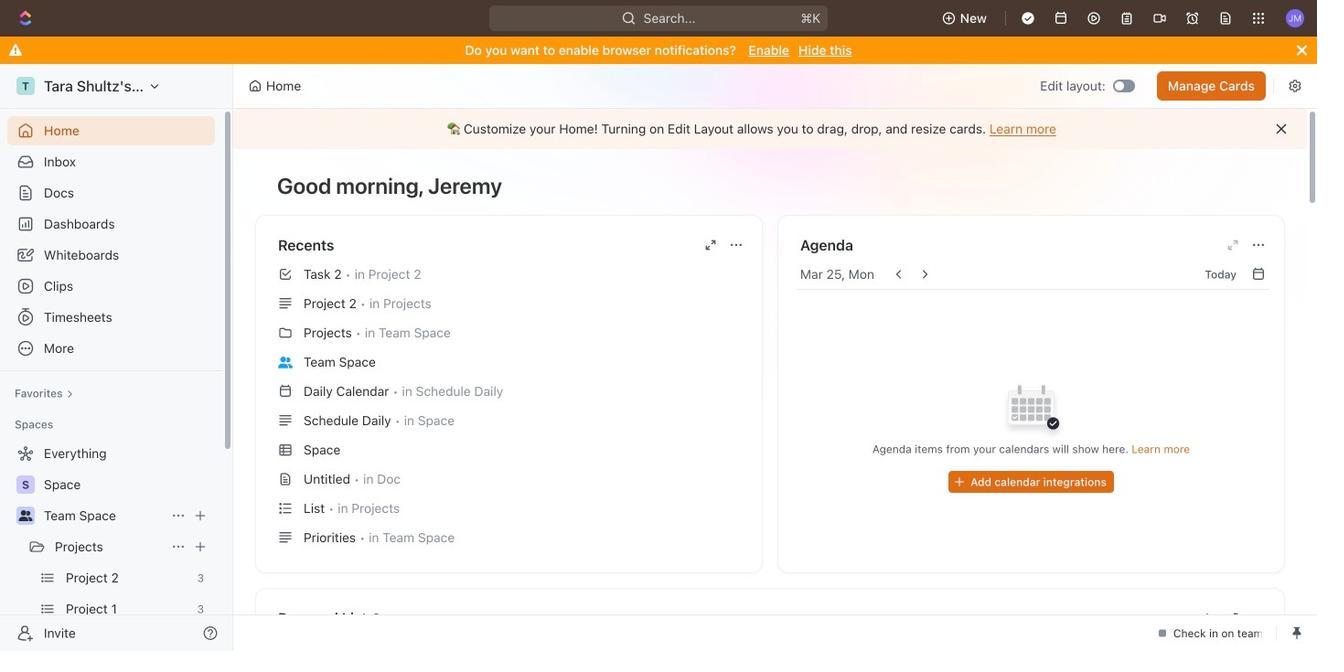 Task type: describe. For each thing, give the bounding box(es) containing it.
tara shultz's workspace, , element
[[16, 77, 35, 95]]

sidebar navigation
[[0, 64, 237, 652]]

1 horizontal spatial user group image
[[278, 357, 293, 368]]

tree inside sidebar navigation
[[7, 439, 215, 652]]



Task type: vqa. For each thing, say whether or not it's contained in the screenshot.
TREE
yes



Task type: locate. For each thing, give the bounding box(es) containing it.
user group image inside sidebar navigation
[[19, 511, 32, 522]]

space, , element
[[16, 476, 35, 494]]

alert
[[233, 109, 1308, 149]]

tree
[[7, 439, 215, 652]]

0 vertical spatial user group image
[[278, 357, 293, 368]]

1 vertical spatial user group image
[[19, 511, 32, 522]]

0 horizontal spatial user group image
[[19, 511, 32, 522]]

user group image
[[278, 357, 293, 368], [19, 511, 32, 522]]



